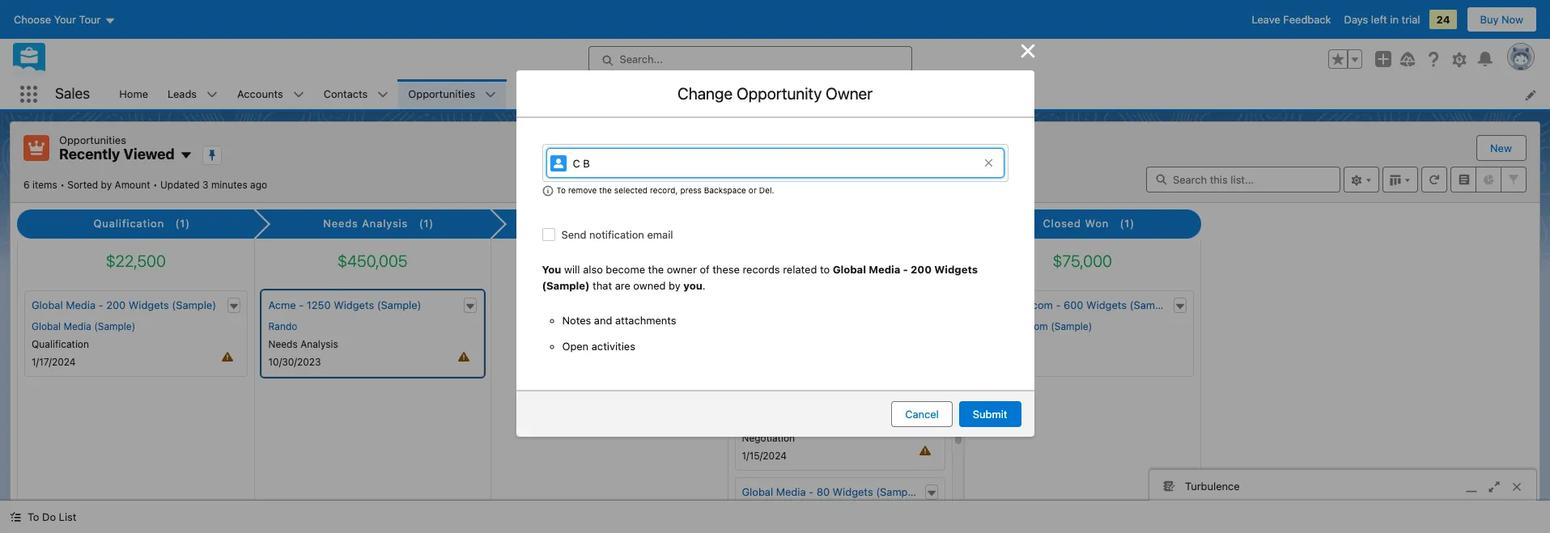 Task type: locate. For each thing, give the bounding box(es) containing it.
to
[[557, 186, 566, 195], [28, 511, 39, 524]]

to for to do list
[[28, 511, 39, 524]]

opportunities image
[[23, 135, 49, 161]]

0 horizontal spatial to
[[28, 511, 39, 524]]

by down "owner"
[[669, 279, 681, 292]]

200 inside the global media - 200 widgets (sample)
[[911, 263, 932, 276]]

and
[[594, 314, 612, 327]]

1 vertical spatial needs
[[268, 339, 298, 351]]

(1) down updated
[[175, 217, 190, 230]]

do
[[42, 511, 56, 524]]

cancel button
[[892, 402, 953, 428]]

opportunities link
[[399, 79, 485, 109]]

0 vertical spatial qualification
[[94, 217, 164, 230]]

text default image for global media - 200 widgets (sample)
[[228, 301, 239, 312]]

0 horizontal spatial text default image
[[10, 512, 21, 523]]

media
[[869, 263, 901, 276], [66, 299, 96, 312], [64, 321, 91, 333], [776, 486, 806, 499]]

press
[[680, 186, 702, 195]]

• right items
[[60, 179, 65, 191]]

(1) for $450,005
[[419, 217, 434, 230]]

become
[[606, 263, 645, 276]]

0 vertical spatial text default image
[[465, 301, 476, 312]]

0 horizontal spatial global media - 200 widgets (sample)
[[32, 299, 216, 312]]

0 horizontal spatial (1)
[[175, 217, 190, 230]]

reports list item
[[757, 79, 836, 109]]

calendar link
[[506, 79, 570, 109]]

1 (1) from the left
[[175, 217, 190, 230]]

0 horizontal spatial analysis
[[301, 339, 338, 351]]

acme - 1250 widgets (sample)
[[268, 299, 421, 312]]

text default image
[[465, 301, 476, 312], [926, 394, 938, 406], [10, 512, 21, 523]]

to do list button
[[0, 501, 86, 534]]

$47,000
[[817, 252, 876, 270]]

(1)
[[175, 217, 190, 230], [419, 217, 434, 230], [1120, 217, 1135, 230]]

0 vertical spatial 200
[[911, 263, 932, 276]]

1 vertical spatial by
[[669, 279, 681, 292]]

global media - 200 widgets (sample)
[[542, 263, 978, 292], [32, 299, 216, 312]]

1 vertical spatial group
[[562, 314, 988, 355]]

accounts link
[[228, 79, 293, 109]]

group down "records"
[[562, 314, 988, 355]]

2 salesforce.com from the top
[[979, 321, 1048, 333]]

group
[[1329, 49, 1363, 69], [562, 314, 988, 355]]

acme
[[268, 299, 296, 312]]

(sample)
[[542, 279, 590, 292], [172, 299, 216, 312], [377, 299, 421, 312], [1130, 299, 1174, 312], [94, 321, 135, 333], [1051, 321, 1092, 333], [876, 486, 921, 499]]

1/17/2024
[[32, 357, 76, 369]]

turbulence
[[1185, 480, 1240, 493]]

1 horizontal spatial to
[[557, 186, 566, 195]]

1/15/2024
[[742, 450, 787, 462]]

recently viewed
[[59, 146, 175, 163]]

to for to remove the selected record, press backspace or del.
[[557, 186, 566, 195]]

0 horizontal spatial by
[[101, 179, 112, 191]]

analysis up the $450,005
[[362, 217, 408, 230]]

1 horizontal spatial needs
[[323, 217, 358, 230]]

to inside button
[[28, 511, 39, 524]]

global right to
[[833, 263, 866, 276]]

1 horizontal spatial opportunities
[[408, 87, 476, 100]]

media up 1/17/2024
[[64, 321, 91, 333]]

0 horizontal spatial opportunities
[[59, 134, 126, 147]]

6
[[23, 179, 30, 191]]

text default image
[[542, 185, 553, 197], [228, 301, 239, 312], [1174, 301, 1186, 312], [926, 488, 938, 499]]

qualification up 1/17/2024
[[32, 339, 89, 351]]

reports
[[767, 87, 806, 100]]

of
[[700, 263, 710, 276]]

1 horizontal spatial by
[[669, 279, 681, 292]]

global media - 200 widgets (sample) link
[[32, 298, 216, 314]]

0 horizontal spatial group
[[562, 314, 988, 355]]

list
[[59, 511, 76, 524]]

0 vertical spatial the
[[599, 186, 612, 195]]

salesforce.com for salesforce.com - 600 widgets (sample)
[[979, 299, 1053, 312]]

- right '$47,000'
[[903, 263, 908, 276]]

group down days
[[1329, 49, 1363, 69]]

0 horizontal spatial 200
[[106, 299, 126, 312]]

1 vertical spatial analysis
[[301, 339, 338, 351]]

you will also become the owner of these records related to
[[542, 263, 833, 276]]

-
[[903, 263, 908, 276], [98, 299, 103, 312], [299, 299, 304, 312], [1056, 299, 1061, 312], [809, 486, 814, 499]]

1 vertical spatial qualification
[[32, 339, 89, 351]]

open
[[562, 340, 589, 353]]

list view controls image
[[1344, 166, 1380, 192]]

quotes link
[[836, 79, 891, 109]]

1 vertical spatial global media - 200 widgets (sample)
[[32, 299, 216, 312]]

qualification up $22,500
[[94, 217, 164, 230]]

(1) right needs analysis at the top of page
[[419, 217, 434, 230]]

- inside the global media - 200 widgets (sample)
[[903, 263, 908, 276]]

1 horizontal spatial text default image
[[465, 301, 476, 312]]

80
[[817, 486, 830, 499]]

you
[[542, 263, 561, 276]]

1 vertical spatial text default image
[[926, 394, 938, 406]]

1 vertical spatial opportunities
[[59, 134, 126, 147]]

0 horizontal spatial •
[[60, 179, 65, 191]]

1 • from the left
[[60, 179, 65, 191]]

1 horizontal spatial (1)
[[419, 217, 434, 230]]

media left 80
[[776, 486, 806, 499]]

0 vertical spatial to
[[557, 186, 566, 195]]

buy
[[1481, 13, 1499, 26]]

1 horizontal spatial group
[[1329, 49, 1363, 69]]

you
[[684, 279, 703, 292]]

salesforce.com inside salesforce.com - 600 widgets (sample) link
[[979, 299, 1053, 312]]

proposal
[[577, 217, 626, 230]]

1 salesforce.com from the top
[[979, 299, 1053, 312]]

needs up the $450,005
[[323, 217, 358, 230]]

contacts
[[324, 87, 368, 100]]

200 right '$47,000'
[[911, 263, 932, 276]]

global
[[833, 263, 866, 276], [32, 299, 63, 312], [32, 321, 61, 333], [742, 486, 773, 499]]

notes and attachments
[[562, 314, 677, 327]]

0 vertical spatial by
[[101, 179, 112, 191]]

200 inside global media - 200 widgets (sample) link
[[106, 299, 126, 312]]

these
[[713, 263, 740, 276]]

1 vertical spatial 200
[[106, 299, 126, 312]]

0 horizontal spatial needs
[[268, 339, 298, 351]]

1 horizontal spatial •
[[153, 179, 158, 191]]

(1) for $75,000
[[1120, 217, 1135, 230]]

dashboards list item
[[658, 79, 757, 109]]

0 vertical spatial global media - 200 widgets (sample)
[[542, 263, 978, 292]]

selected
[[614, 186, 648, 195]]

contacts link
[[314, 79, 378, 109]]

1 horizontal spatial qualification
[[94, 217, 164, 230]]

salesforce.com inside salesforce.com (sample) link
[[979, 321, 1048, 333]]

0 horizontal spatial qualification
[[32, 339, 89, 351]]

or
[[749, 186, 757, 195]]

left
[[1372, 13, 1388, 26]]

1 vertical spatial the
[[648, 263, 664, 276]]

will
[[564, 263, 580, 276]]

1 horizontal spatial global media - 200 widgets (sample)
[[542, 263, 978, 292]]

to left do
[[28, 511, 39, 524]]

$450,005
[[338, 252, 408, 270]]

by inside recently viewed|opportunities|list view element
[[101, 179, 112, 191]]

quotes
[[846, 87, 881, 100]]

global up 1/17/2024
[[32, 321, 61, 333]]

opportunity
[[737, 84, 822, 103]]

2 (1) from the left
[[419, 217, 434, 230]]

1 horizontal spatial 200
[[911, 263, 932, 276]]

to left remove
[[557, 186, 566, 195]]

media right to
[[869, 263, 901, 276]]

0 vertical spatial needs
[[323, 217, 358, 230]]

qualification
[[94, 217, 164, 230], [32, 339, 89, 351]]

search... button
[[588, 46, 912, 72]]

(1) for $22,500
[[175, 217, 190, 230]]

del.
[[759, 186, 775, 195]]

3
[[202, 179, 209, 191]]

200 up global media (sample) link
[[106, 299, 126, 312]]

by right sorted
[[101, 179, 112, 191]]

c b link
[[546, 148, 1004, 178]]

1 vertical spatial to
[[28, 511, 39, 524]]

salesforce.com down salesforce.com - 600 widgets (sample) link at the bottom of page
[[979, 321, 1048, 333]]

0 vertical spatial opportunities
[[408, 87, 476, 100]]

None search field
[[1147, 166, 1341, 192]]

list containing home
[[110, 79, 1551, 109]]

by
[[101, 179, 112, 191], [669, 279, 681, 292]]

analysis inside rando needs analysis 10/30/2023
[[301, 339, 338, 351]]

home link
[[110, 79, 158, 109]]

closed won
[[1043, 217, 1109, 230]]

global up global media (sample) link
[[32, 299, 63, 312]]

0 vertical spatial salesforce.com
[[979, 299, 1053, 312]]

submit button
[[959, 402, 1021, 428]]

1250
[[307, 299, 331, 312]]

2 horizontal spatial (1)
[[1120, 217, 1135, 230]]

1 vertical spatial salesforce.com
[[979, 321, 1048, 333]]

the
[[599, 186, 612, 195], [648, 263, 664, 276]]

analysis
[[362, 217, 408, 230], [301, 339, 338, 351]]

salesforce.com for salesforce.com (sample)
[[979, 321, 1048, 333]]

(1) right won
[[1120, 217, 1135, 230]]

2 vertical spatial text default image
[[10, 512, 21, 523]]

list
[[110, 79, 1551, 109]]

salesforce.com (sample) link
[[979, 320, 1092, 335]]

salesforce.com up salesforce.com (sample)
[[979, 299, 1053, 312]]

1 horizontal spatial analysis
[[362, 217, 408, 230]]

0 horizontal spatial the
[[599, 186, 612, 195]]

needs down rando link at left bottom
[[268, 339, 298, 351]]

opportunities list item
[[399, 79, 506, 109]]

• right amount at left
[[153, 179, 158, 191]]

media up global media (sample) link
[[66, 299, 96, 312]]

the up owned
[[648, 263, 664, 276]]

the right remove
[[599, 186, 612, 195]]

group containing notes and attachments
[[562, 314, 988, 355]]

3 (1) from the left
[[1120, 217, 1135, 230]]

days
[[1345, 13, 1369, 26]]

salesforce.com
[[979, 299, 1053, 312], [979, 321, 1048, 333]]

recently viewed|opportunities|list view element
[[10, 121, 1541, 534]]

2 horizontal spatial text default image
[[926, 394, 938, 406]]

recently viewed status
[[23, 179, 160, 191]]

200
[[911, 263, 932, 276], [106, 299, 126, 312]]

salesforce.com - 600 widgets (sample) link
[[979, 298, 1174, 314]]

analysis up 10/30/2023
[[301, 339, 338, 351]]

1 horizontal spatial the
[[648, 263, 664, 276]]

widgets
[[935, 263, 978, 276], [129, 299, 169, 312], [334, 299, 374, 312], [1087, 299, 1127, 312], [833, 486, 873, 499]]



Task type: describe. For each thing, give the bounding box(es) containing it.
accounts list item
[[228, 79, 314, 109]]

submit
[[973, 408, 1008, 421]]

leads list item
[[158, 79, 228, 109]]

(sample) inside the global media - 200 widgets (sample)
[[542, 279, 590, 292]]

sales
[[55, 85, 90, 102]]

6 items • sorted by amount • updated 3 minutes ago
[[23, 179, 267, 191]]

salesforce.com (sample)
[[979, 321, 1092, 333]]

negotiation 1/15/2024
[[742, 432, 795, 462]]

text default image for rando needs analysis 10/30/2023
[[465, 301, 476, 312]]

media inside global media (sample) qualification 1/17/2024
[[64, 321, 91, 333]]

needs inside rando needs analysis 10/30/2023
[[268, 339, 298, 351]]

global media - 80 widgets (sample)
[[742, 486, 921, 499]]

global inside global media (sample) qualification 1/17/2024
[[32, 321, 61, 333]]

reports link
[[757, 79, 815, 109]]

text default image inside to do list button
[[10, 512, 21, 523]]

records
[[743, 263, 780, 276]]

accounts
[[237, 87, 283, 100]]

Send notification email checkbox
[[542, 228, 555, 241]]

send notification email
[[562, 228, 673, 241]]

activities
[[592, 340, 636, 353]]

also
[[583, 263, 603, 276]]

text default image for negotiation 1/15/2024
[[926, 394, 938, 406]]

cancel
[[905, 408, 939, 421]]

- left 600
[[1056, 299, 1061, 312]]

dashboards
[[668, 87, 727, 100]]

change
[[678, 84, 733, 103]]

won
[[1085, 217, 1109, 230]]

b
[[583, 157, 590, 170]]

global media - 80 widgets (sample) link
[[742, 485, 921, 501]]

feedback
[[1284, 13, 1332, 26]]

send
[[562, 228, 587, 241]]

rando needs analysis 10/30/2023
[[268, 321, 338, 369]]

owned
[[634, 279, 666, 292]]

notes
[[562, 314, 591, 327]]

global media - 200 widgets (sample) inside recently viewed|opportunities|list view element
[[32, 299, 216, 312]]

sorted
[[67, 179, 98, 191]]

are
[[615, 279, 631, 292]]

.
[[703, 279, 706, 292]]

$22,500
[[106, 252, 166, 270]]

(sample) inside global media (sample) qualification 1/17/2024
[[94, 321, 135, 333]]

Search Recently Viewed list view. search field
[[1147, 166, 1341, 192]]

leave
[[1252, 13, 1281, 26]]

to do list
[[28, 511, 76, 524]]

- left 80
[[809, 486, 814, 499]]

home
[[119, 87, 148, 100]]

days left in trial
[[1345, 13, 1421, 26]]

- up global media (sample) link
[[98, 299, 103, 312]]

rando link
[[268, 320, 298, 335]]

24
[[1437, 13, 1451, 26]]

updated
[[160, 179, 200, 191]]

$75,000
[[1053, 252, 1113, 270]]

owner
[[826, 84, 873, 103]]

email
[[647, 228, 673, 241]]

viewed
[[123, 146, 175, 163]]

minutes
[[211, 179, 248, 191]]

closed
[[1043, 217, 1082, 230]]

2 • from the left
[[153, 179, 158, 191]]

calendar
[[516, 87, 560, 100]]

0 vertical spatial analysis
[[362, 217, 408, 230]]

remove
[[568, 186, 597, 195]]

owner
[[667, 263, 697, 276]]

record,
[[650, 186, 678, 195]]

global down 1/15/2024
[[742, 486, 773, 499]]

search...
[[620, 53, 663, 66]]

ago
[[250, 179, 267, 191]]

in
[[1390, 13, 1399, 26]]

trial
[[1402, 13, 1421, 26]]

0 vertical spatial group
[[1329, 49, 1363, 69]]

leave feedback link
[[1252, 13, 1332, 26]]

rando
[[268, 321, 298, 333]]

amount
[[115, 179, 150, 191]]

needs analysis
[[323, 217, 408, 230]]

to
[[820, 263, 830, 276]]

600
[[1064, 299, 1084, 312]]

buy now button
[[1467, 6, 1538, 32]]

negotiation
[[742, 432, 795, 444]]

text default image for global media - 80 widgets (sample)
[[926, 488, 938, 499]]

notification
[[590, 228, 644, 241]]

new
[[1491, 142, 1513, 155]]

that
[[593, 279, 612, 292]]

media inside the global media - 200 widgets (sample)
[[869, 263, 901, 276]]

contacts list item
[[314, 79, 399, 109]]

recently
[[59, 146, 120, 163]]

acme - 1250 widgets (sample) link
[[268, 298, 421, 314]]

change opportunity owner
[[678, 84, 873, 103]]

select list display image
[[1383, 166, 1419, 192]]

new button
[[1478, 136, 1525, 160]]

c
[[573, 157, 580, 170]]

opportunities inside list item
[[408, 87, 476, 100]]

inverse image
[[1018, 41, 1038, 60]]

- left 1250 on the left of the page
[[299, 299, 304, 312]]

salesforce.com - 600 widgets (sample)
[[979, 299, 1174, 312]]

buy now
[[1481, 13, 1524, 26]]

leave feedback
[[1252, 13, 1332, 26]]

to remove the selected record, press backspace or del.
[[557, 186, 775, 195]]

dashboards link
[[658, 79, 736, 109]]

qualification inside global media (sample) qualification 1/17/2024
[[32, 339, 89, 351]]

text default image for salesforce.com - 600 widgets (sample)
[[1174, 301, 1186, 312]]



Task type: vqa. For each thing, say whether or not it's contained in the screenshot.
STARRED link
no



